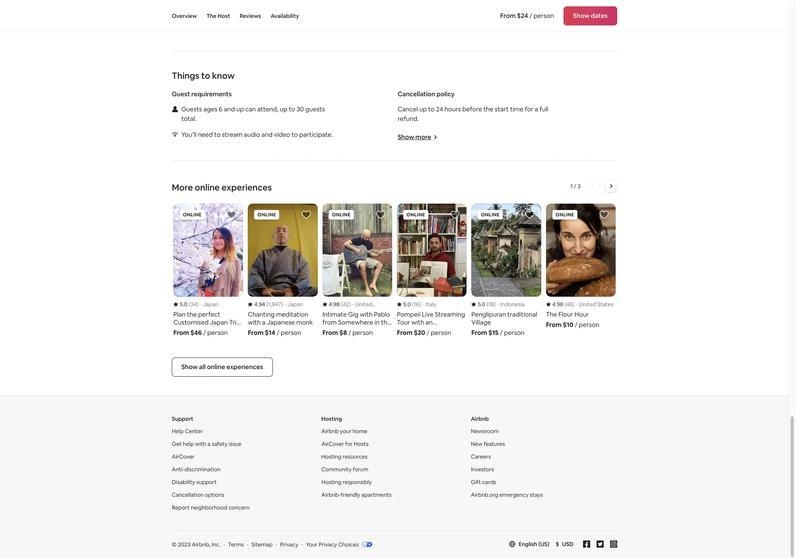 Task type: vqa. For each thing, say whether or not it's contained in the screenshot.


Task type: locate. For each thing, give the bounding box(es) containing it.
hosting up community
[[322, 453, 342, 461]]

· japan right 34
[[200, 301, 219, 308]]

· for from $14 / person
[[285, 301, 286, 308]]

4.98 left 42
[[329, 301, 340, 308]]

( inside chanting meditation with a japanese monk group
[[267, 301, 268, 308]]

/ for from $24 / person
[[530, 12, 533, 20]]

1 vertical spatial and
[[262, 131, 273, 139]]

to inside "guests ages 6 and up can attend, up to 30 guests total."
[[289, 105, 295, 113]]

1 5.0 from the left
[[180, 301, 188, 308]]

from inside the flour hour group
[[547, 321, 562, 329]]

usd
[[563, 541, 574, 548]]

2 ) from the left
[[281, 301, 283, 308]]

japan
[[203, 301, 219, 308], [288, 301, 303, 308]]

from inside penglipuran traditional village group
[[472, 329, 488, 337]]

from left "$10"
[[547, 321, 562, 329]]

) up $46
[[197, 301, 199, 308]]

aircover down airbnb your home link
[[322, 441, 344, 448]]

5.0 ( 34 )
[[180, 301, 199, 308]]

save this experience image inside plan the perfect customised japan trip with local expert group
[[227, 210, 237, 220]]

5 save this experience image from the left
[[600, 210, 610, 220]]

for right time
[[525, 105, 534, 113]]

1,947
[[268, 301, 281, 308]]

1 horizontal spatial more
[[416, 133, 432, 141]]

/ inside pompeii live streaming tour with an archaeologist group
[[427, 329, 430, 337]]

show inside "link"
[[574, 12, 590, 20]]

34
[[191, 301, 197, 308]]

help center
[[172, 428, 203, 435]]

2 japan from the left
[[288, 301, 303, 308]]

hosting for hosting resources
[[322, 453, 342, 461]]

( inside plan the perfect customised japan trip with local expert group
[[189, 301, 191, 308]]

2 ( from the left
[[267, 301, 268, 308]]

a inside cancel up to 24 hours before the start time for a full refund.
[[535, 105, 539, 113]]

( inside intimate gig with pablo from somewhere in the world group
[[341, 301, 343, 308]]

0 horizontal spatial airbnb
[[322, 428, 339, 435]]

show all online experiences
[[182, 363, 263, 371]]

person down united
[[580, 321, 600, 329]]

0 vertical spatial cancellation
[[398, 90, 436, 98]]

( inside penglipuran traditional village group
[[487, 301, 489, 308]]

rating 5.0 out of 5; 34 reviews image
[[174, 301, 199, 308]]

dates
[[592, 12, 608, 20], [216, 18, 233, 26]]

navigate to facebook image
[[584, 541, 591, 548]]

0 horizontal spatial and
[[224, 105, 235, 113]]

3 save this experience image from the left
[[376, 210, 386, 220]]

1 horizontal spatial dates
[[592, 12, 608, 20]]

1 vertical spatial online
[[207, 363, 225, 371]]

0 horizontal spatial for
[[346, 441, 353, 448]]

0 vertical spatial hosting
[[322, 416, 342, 423]]

from left $14
[[248, 329, 264, 337]]

1 horizontal spatial up
[[280, 105, 288, 113]]

a right the with
[[208, 441, 211, 448]]

up inside cancel up to 24 hours before the start time for a full refund.
[[420, 105, 427, 113]]

host
[[218, 12, 230, 20]]

online right the more
[[195, 182, 220, 193]]

person right $24
[[534, 12, 555, 20]]

community forum
[[322, 466, 369, 473]]

person right the $15
[[505, 329, 525, 337]]

save this experience image inside the flour hour group
[[600, 210, 610, 220]]

up right attend,
[[280, 105, 288, 113]]

/ inside plan the perfect customised japan trip with local expert group
[[203, 329, 206, 337]]

2 · japan from the left
[[285, 301, 303, 308]]

· inside plan the perfect customised japan trip with local expert group
[[200, 301, 202, 308]]

stream
[[222, 131, 243, 139]]

/ inside the flour hour group
[[575, 321, 578, 329]]

from left $46
[[174, 329, 189, 337]]

1 · japan from the left
[[200, 301, 219, 308]]

airbnb up newsroom
[[471, 416, 489, 423]]

from left $24
[[501, 12, 516, 20]]

person inside pompeii live streaming tour with an archaeologist group
[[431, 329, 452, 337]]

from
[[501, 12, 516, 20], [547, 321, 562, 329], [174, 329, 189, 337], [248, 329, 264, 337], [323, 329, 338, 337], [397, 329, 413, 337], [472, 329, 488, 337]]

person inside intimate gig with pablo from somewhere in the world group
[[353, 329, 373, 337]]

· inside pompeii live streaming tour with an archaeologist group
[[423, 301, 425, 308]]

show for show more
[[398, 133, 415, 141]]

( inside pompeii live streaming tour with an archaeologist group
[[413, 301, 414, 308]]

airbnb left your in the bottom of the page
[[322, 428, 339, 435]]

person inside chanting meditation with a japanese monk group
[[281, 329, 302, 337]]

2 4.98 from the left
[[553, 301, 564, 308]]

/ right "$10"
[[575, 321, 578, 329]]

report neighborhood concern
[[172, 504, 250, 512]]

) for $15
[[494, 301, 496, 308]]

from for from $10 / person
[[547, 321, 562, 329]]

· inside the flour hour group
[[577, 301, 578, 308]]

) inside plan the perfect customised japan trip with local expert group
[[197, 301, 199, 308]]

pompeii live streaming tour with an archaeologist group
[[397, 204, 467, 337]]

· united states
[[577, 301, 614, 308]]

penglipuran traditional village group
[[472, 204, 542, 337]]

anti-discrimination
[[172, 466, 221, 473]]

aircover
[[322, 441, 344, 448], [172, 453, 195, 461]]

the
[[484, 105, 494, 113]]

2 5.0 from the left
[[404, 301, 411, 308]]

· right 42
[[353, 301, 354, 308]]

get help with a safety issue link
[[172, 441, 242, 448]]

1 vertical spatial more
[[416, 133, 432, 141]]

( up "$10"
[[565, 301, 567, 308]]

1 vertical spatial hosting
[[322, 453, 342, 461]]

2 hosting from the top
[[322, 453, 342, 461]]

hosting resources
[[322, 453, 368, 461]]

save this experience image for from $10 / person
[[600, 210, 610, 220]]

responsibly
[[343, 479, 372, 486]]

1 horizontal spatial airbnb
[[471, 416, 489, 423]]

online inside show all online experiences link
[[207, 363, 225, 371]]

plan the perfect customised japan trip with local expert group
[[174, 204, 243, 337]]

get help with a safety issue
[[172, 441, 242, 448]]

3 5.0 from the left
[[478, 301, 486, 308]]

( left · italy
[[413, 301, 414, 308]]

( for $10
[[565, 301, 567, 308]]

) up from $8 / person on the bottom of the page
[[349, 301, 351, 308]]

/
[[530, 12, 533, 20], [575, 183, 577, 190], [575, 321, 578, 329], [203, 329, 206, 337], [277, 329, 280, 337], [349, 329, 352, 337], [427, 329, 430, 337], [501, 329, 503, 337]]

0 vertical spatial a
[[535, 105, 539, 113]]

· inside chanting meditation with a japanese monk group
[[285, 301, 286, 308]]

1 vertical spatial a
[[208, 441, 211, 448]]

1 hosting from the top
[[322, 416, 342, 423]]

4.98
[[329, 301, 340, 308], [553, 301, 564, 308]]

· inside penglipuran traditional village group
[[498, 301, 499, 308]]

save this experience image for from $8 / person
[[376, 210, 386, 220]]

· right 1,947
[[285, 301, 286, 308]]

the host
[[207, 12, 230, 20]]

from $8 / person
[[323, 329, 373, 337]]

5.0 for $15
[[478, 301, 486, 308]]

online right all
[[207, 363, 225, 371]]

0 horizontal spatial 5.0
[[180, 301, 188, 308]]

) inside intimate gig with pablo from somewhere in the world group
[[349, 301, 351, 308]]

up left can
[[237, 105, 244, 113]]

4.98 for $10
[[553, 301, 564, 308]]

japan for from $46 / person
[[203, 301, 219, 308]]

1 horizontal spatial aircover
[[322, 441, 344, 448]]

0 horizontal spatial 4.98
[[329, 301, 340, 308]]

cancellation for cancellation options
[[172, 492, 204, 499]]

0 horizontal spatial · japan
[[200, 301, 219, 308]]

gift cards link
[[471, 479, 497, 486]]

/ inside penglipuran traditional village group
[[501, 329, 503, 337]]

from inside pompeii live streaming tour with an archaeologist group
[[397, 329, 413, 337]]

cancellation options
[[172, 492, 224, 499]]

1 vertical spatial aircover
[[172, 453, 195, 461]]

intimate gig with pablo from somewhere in the world group
[[323, 204, 393, 337]]

with
[[195, 441, 206, 448]]

· japan for $46
[[200, 301, 219, 308]]

) left · indonesia
[[494, 301, 496, 308]]

0 horizontal spatial cancellation
[[172, 492, 204, 499]]

aircover for aircover 'link' at the bottom left
[[172, 453, 195, 461]]

1 privacy from the left
[[280, 541, 299, 549]]

report neighborhood concern link
[[172, 504, 250, 512]]

·
[[200, 301, 202, 308], [285, 301, 286, 308], [353, 301, 354, 308], [423, 301, 425, 308], [498, 301, 499, 308], [577, 301, 578, 308], [224, 541, 225, 549]]

· for from $46 / person
[[200, 301, 202, 308]]

policy
[[437, 90, 455, 98]]

need
[[198, 131, 213, 139]]

0 horizontal spatial japan
[[203, 301, 219, 308]]

save this experience image inside pompeii live streaming tour with an archaeologist group
[[451, 210, 460, 220]]

4.98 for $8
[[329, 301, 340, 308]]

5 ) from the left
[[494, 301, 496, 308]]

a left the full
[[535, 105, 539, 113]]

person right $46
[[208, 329, 228, 337]]

0 horizontal spatial dates
[[216, 18, 233, 26]]

0 vertical spatial more
[[199, 18, 215, 26]]

1 horizontal spatial cancellation
[[398, 90, 436, 98]]

1 save this experience image from the left
[[227, 210, 237, 220]]

5.0 left the 16
[[404, 301, 411, 308]]

from left the $15
[[472, 329, 488, 337]]

privacy
[[280, 541, 299, 549], [319, 541, 337, 549]]

4.94
[[255, 301, 265, 308]]

1 horizontal spatial · japan
[[285, 301, 303, 308]]

( inside the flour hour group
[[565, 301, 567, 308]]

person for from $10 / person
[[580, 321, 600, 329]]

newsroom link
[[471, 428, 499, 435]]

( for $46
[[189, 301, 191, 308]]

disability support
[[172, 479, 217, 486]]

1 vertical spatial cancellation
[[172, 492, 204, 499]]

0 horizontal spatial more
[[199, 18, 215, 26]]

· right 34
[[200, 301, 202, 308]]

5.0 left 34
[[180, 301, 188, 308]]

rating 5.0 out of 5; 16 reviews image
[[397, 301, 422, 308]]

/ right $14
[[277, 329, 280, 337]]

japan inside group
[[203, 301, 219, 308]]

· japan right 1,947
[[285, 301, 303, 308]]

airbnb-friendly apartments link
[[322, 492, 392, 499]]

5.0 inside pompeii live streaming tour with an archaeologist group
[[404, 301, 411, 308]]

1 horizontal spatial 5.0
[[404, 301, 411, 308]]

investors
[[471, 466, 495, 473]]

4.98 inside intimate gig with pablo from somewhere in the world group
[[329, 301, 340, 308]]

1 ) from the left
[[197, 301, 199, 308]]

0 vertical spatial and
[[224, 105, 235, 113]]

3 hosting from the top
[[322, 479, 342, 486]]

0 horizontal spatial up
[[237, 105, 244, 113]]

) inside the flour hour group
[[573, 301, 575, 308]]

inc.
[[212, 541, 221, 549]]

/ inside intimate gig with pablo from somewhere in the world group
[[349, 329, 352, 337]]

4.98 inside the flour hour group
[[553, 301, 564, 308]]

things
[[172, 70, 200, 81]]

from $15 / person
[[472, 329, 525, 337]]

1 horizontal spatial privacy
[[319, 541, 337, 549]]

person inside penglipuran traditional village group
[[505, 329, 525, 337]]

6 ) from the left
[[573, 301, 575, 308]]

cancellation for cancellation policy
[[398, 90, 436, 98]]

/ right $20
[[427, 329, 430, 337]]

privacy left your
[[280, 541, 299, 549]]

participate.
[[300, 131, 333, 139]]

neighborhood
[[191, 504, 228, 512]]

4.98 ( 42 )
[[329, 301, 351, 308]]

0 horizontal spatial privacy
[[280, 541, 299, 549]]

)
[[197, 301, 199, 308], [281, 301, 283, 308], [349, 301, 351, 308], [420, 301, 422, 308], [494, 301, 496, 308], [573, 301, 575, 308]]

/ for from $8 / person
[[349, 329, 352, 337]]

to
[[201, 70, 210, 81], [289, 105, 295, 113], [429, 105, 435, 113], [214, 131, 221, 139], [292, 131, 298, 139]]

aircover for hosts
[[322, 441, 369, 448]]

/ right $24
[[530, 12, 533, 20]]

5 ( from the left
[[487, 301, 489, 308]]

save this experience image for from $46 / person
[[227, 210, 237, 220]]

more online experiences
[[172, 182, 272, 193]]

/ right the $15
[[501, 329, 503, 337]]

· japan inside chanting meditation with a japanese monk group
[[285, 301, 303, 308]]

5.0 inside penglipuran traditional village group
[[478, 301, 486, 308]]

for inside cancel up to 24 hours before the start time for a full refund.
[[525, 105, 534, 113]]

) inside penglipuran traditional village group
[[494, 301, 496, 308]]

6 ( from the left
[[565, 301, 567, 308]]

6
[[219, 105, 223, 113]]

1 japan from the left
[[203, 301, 219, 308]]

· for from $10 / person
[[577, 301, 578, 308]]

· japan inside plan the perfect customised japan trip with local expert group
[[200, 301, 219, 308]]

0 vertical spatial for
[[525, 105, 534, 113]]

save this experience image inside chanting meditation with a japanese monk group
[[302, 210, 311, 220]]

4.98 left 46 on the right bottom of the page
[[553, 301, 564, 308]]

cancellation up cancel
[[398, 90, 436, 98]]

1 horizontal spatial 4.98
[[553, 301, 564, 308]]

1 horizontal spatial and
[[262, 131, 273, 139]]

$8
[[340, 329, 347, 337]]

5.0 inside plan the perfect customised japan trip with local expert group
[[180, 301, 188, 308]]

privacy right your
[[319, 541, 337, 549]]

from left $8
[[323, 329, 338, 337]]

privacy link
[[280, 541, 299, 549]]

from inside chanting meditation with a japanese monk group
[[248, 329, 264, 337]]

2 horizontal spatial up
[[420, 105, 427, 113]]

· for from $15 / person
[[498, 301, 499, 308]]

person for from $14 / person
[[281, 329, 302, 337]]

4 ) from the left
[[420, 301, 422, 308]]

0 vertical spatial airbnb
[[471, 416, 489, 423]]

cancel up to 24 hours before the start time for a full refund.
[[398, 105, 549, 123]]

2 horizontal spatial 5.0
[[478, 301, 486, 308]]

/ inside chanting meditation with a japanese monk group
[[277, 329, 280, 337]]

from left $20
[[397, 329, 413, 337]]

and left video
[[262, 131, 273, 139]]

japan right 34
[[203, 301, 219, 308]]

from inside plan the perfect customised japan trip with local expert group
[[174, 329, 189, 337]]

1 horizontal spatial for
[[525, 105, 534, 113]]

hours
[[445, 105, 461, 113]]

2 privacy from the left
[[319, 541, 337, 549]]

/ for from $46 / person
[[203, 329, 206, 337]]

person for from $8 / person
[[353, 329, 373, 337]]

) left united
[[573, 301, 575, 308]]

cards
[[483, 479, 497, 486]]

0 vertical spatial aircover
[[322, 441, 344, 448]]

/ right $8
[[349, 329, 352, 337]]

/ right $46
[[203, 329, 206, 337]]

japan inside group
[[288, 301, 303, 308]]

before
[[463, 105, 483, 113]]

4 ( from the left
[[413, 301, 414, 308]]

japan right 1,947
[[288, 301, 303, 308]]

person for from $20 / person
[[431, 329, 452, 337]]

$14
[[265, 329, 276, 337]]

· right inc.
[[224, 541, 225, 549]]

) inside chanting meditation with a japanese monk group
[[281, 301, 283, 308]]

for left hosts
[[346, 441, 353, 448]]

show all online experiences link
[[172, 358, 273, 377]]

1 horizontal spatial a
[[535, 105, 539, 113]]

(us)
[[539, 541, 550, 548]]

· right 18
[[498, 301, 499, 308]]

the flour hour group
[[547, 204, 616, 329]]

person right $20
[[431, 329, 452, 337]]

0 horizontal spatial aircover
[[172, 453, 195, 461]]

investors link
[[471, 466, 495, 473]]

save this experience image inside intimate gig with pablo from somewhere in the world group
[[376, 210, 386, 220]]

save this experience image
[[227, 210, 237, 220], [302, 210, 311, 220], [376, 210, 386, 220], [451, 210, 460, 220], [600, 210, 610, 220]]

· italy
[[423, 301, 437, 308]]

community
[[322, 466, 352, 473]]

support
[[172, 416, 194, 423]]

3 ) from the left
[[349, 301, 351, 308]]

2 save this experience image from the left
[[302, 210, 311, 220]]

person inside the flour hour group
[[580, 321, 600, 329]]

· right the 16
[[423, 301, 425, 308]]

( up $8
[[341, 301, 343, 308]]

1 vertical spatial experiences
[[227, 363, 263, 371]]

( up from $46 / person
[[189, 301, 191, 308]]

audio
[[244, 131, 260, 139]]

2 vertical spatial hosting
[[322, 479, 342, 486]]

3 ( from the left
[[341, 301, 343, 308]]

( for $8
[[341, 301, 343, 308]]

cancellation down disability
[[172, 492, 204, 499]]

) inside pompeii live streaming tour with an archaeologist group
[[420, 301, 422, 308]]

hosting up airbnb your home link
[[322, 416, 342, 423]]

and right 6
[[224, 105, 235, 113]]

from for from $46 / person
[[174, 329, 189, 337]]

person right $14
[[281, 329, 302, 337]]

more for show more dates
[[199, 18, 215, 26]]

5.0 left 18
[[478, 301, 486, 308]]

person inside plan the perfect customised japan trip with local expert group
[[208, 329, 228, 337]]

$24
[[518, 12, 529, 20]]

4 save this experience image from the left
[[451, 210, 460, 220]]

from for from $20 / person
[[397, 329, 413, 337]]

from $46 / person
[[174, 329, 228, 337]]

1 ( from the left
[[189, 301, 191, 308]]

$ usd
[[556, 541, 574, 548]]

to left 24 on the right
[[429, 105, 435, 113]]

save this experience image
[[525, 210, 535, 220]]

guest requirements
[[172, 90, 232, 98]]

person right $8
[[353, 329, 373, 337]]

hosting resources link
[[322, 453, 368, 461]]

1 horizontal spatial japan
[[288, 301, 303, 308]]

) right 4.94 on the bottom left
[[281, 301, 283, 308]]

( left · indonesia
[[487, 301, 489, 308]]

/ for from $14 / person
[[277, 329, 280, 337]]

aircover up anti-
[[172, 453, 195, 461]]

from inside intimate gig with pablo from somewhere in the world group
[[323, 329, 338, 337]]

· right 46 on the right bottom of the page
[[577, 301, 578, 308]]

rating 5.0 out of 5; 18 reviews image
[[472, 301, 496, 308]]

english
[[519, 541, 538, 548]]

( right 4.94 on the bottom left
[[267, 301, 268, 308]]

to left 30
[[289, 105, 295, 113]]

cancellation options link
[[172, 492, 224, 499]]

3 up from the left
[[420, 105, 427, 113]]

(
[[189, 301, 191, 308], [267, 301, 268, 308], [341, 301, 343, 308], [413, 301, 414, 308], [487, 301, 489, 308], [565, 301, 567, 308]]

1 vertical spatial airbnb
[[322, 428, 339, 435]]

guest
[[172, 90, 190, 98]]

) left · italy
[[420, 301, 422, 308]]

hosting up airbnb- at the bottom of the page
[[322, 479, 342, 486]]

hosting
[[322, 416, 342, 423], [322, 453, 342, 461], [322, 479, 342, 486]]

1 4.98 from the left
[[329, 301, 340, 308]]

up right cancel
[[420, 105, 427, 113]]

/ right 1
[[575, 183, 577, 190]]

friendly
[[341, 492, 361, 499]]



Task type: describe. For each thing, give the bounding box(es) containing it.
cancel
[[398, 105, 418, 113]]

states
[[598, 301, 614, 308]]

person for from $24 / person
[[534, 12, 555, 20]]

new features
[[471, 441, 506, 448]]

2 up from the left
[[280, 105, 288, 113]]

1 vertical spatial for
[[346, 441, 353, 448]]

reviews
[[240, 12, 261, 20]]

show dates
[[574, 12, 608, 20]]

airbnb your home
[[322, 428, 368, 435]]

know
[[212, 70, 235, 81]]

) for $10
[[573, 301, 575, 308]]

) for $20
[[420, 301, 422, 308]]

and inside "guests ages 6 and up can attend, up to 30 guests total."
[[224, 105, 235, 113]]

0 horizontal spatial a
[[208, 441, 211, 448]]

person for from $46 / person
[[208, 329, 228, 337]]

anti-discrimination link
[[172, 466, 221, 473]]

careers
[[471, 453, 492, 461]]

rating 4.98 out of 5; 46 reviews image
[[547, 301, 575, 308]]

18
[[489, 301, 494, 308]]

to right the need
[[214, 131, 221, 139]]

30
[[297, 105, 304, 113]]

features
[[484, 441, 506, 448]]

to inside cancel up to 24 hours before the start time for a full refund.
[[429, 105, 435, 113]]

/ for from $15 / person
[[501, 329, 503, 337]]

$
[[556, 541, 560, 548]]

/ for from $20 / person
[[427, 329, 430, 337]]

hosting responsibly link
[[322, 479, 372, 486]]

airbnb-
[[322, 492, 341, 499]]

start
[[495, 105, 509, 113]]

· for from $20 / person
[[423, 301, 425, 308]]

japan for from $14 / person
[[288, 301, 303, 308]]

issue
[[229, 441, 242, 448]]

aircover for aircover for hosts
[[322, 441, 344, 448]]

reviews button
[[240, 0, 261, 32]]

video
[[274, 131, 290, 139]]

from $24 / person
[[501, 12, 555, 20]]

show for show all online experiences
[[182, 363, 198, 371]]

airbnb.org
[[471, 492, 499, 499]]

dates inside "link"
[[592, 12, 608, 20]]

save this experience image for from $20 / person
[[451, 210, 460, 220]]

terms link
[[228, 541, 244, 549]]

more
[[172, 182, 193, 193]]

save this experience image for from $14 / person
[[302, 210, 311, 220]]

you'll
[[182, 131, 197, 139]]

0 vertical spatial online
[[195, 182, 220, 193]]

airbnb,
[[192, 541, 211, 549]]

show more link
[[398, 133, 438, 141]]

show more dates
[[182, 18, 233, 26]]

) for $14
[[281, 301, 283, 308]]

availability button
[[271, 0, 299, 32]]

· inside intimate gig with pablo from somewhere in the world group
[[353, 301, 354, 308]]

show for show dates
[[574, 12, 590, 20]]

disability support link
[[172, 479, 217, 486]]

airbnb for airbnb
[[471, 416, 489, 423]]

help
[[183, 441, 194, 448]]

airbnb for airbnb your home
[[322, 428, 339, 435]]

you'll need to stream audio and video to participate.
[[182, 131, 333, 139]]

1 up from the left
[[237, 105, 244, 113]]

help center link
[[172, 428, 203, 435]]

© 2023 airbnb, inc.
[[172, 541, 221, 549]]

0 vertical spatial experiences
[[222, 182, 272, 193]]

rating 4.94 out of 5; 1,947 reviews image
[[248, 301, 283, 308]]

emergency
[[500, 492, 529, 499]]

( for $20
[[413, 301, 414, 308]]

navigate to twitter image
[[597, 541, 604, 548]]

ages
[[204, 105, 218, 113]]

guests
[[182, 105, 202, 113]]

5.0 for $20
[[404, 301, 411, 308]]

show more
[[398, 133, 432, 141]]

gift
[[471, 479, 481, 486]]

person for from $15 / person
[[505, 329, 525, 337]]

choices
[[339, 541, 359, 549]]

anti-
[[172, 466, 185, 473]]

discrimination
[[185, 466, 221, 473]]

rating 4.98 out of 5; 42 reviews image
[[323, 301, 351, 308]]

your privacy choices link
[[306, 541, 373, 549]]

total.
[[182, 115, 197, 123]]

from for from $15 / person
[[472, 329, 488, 337]]

©
[[172, 541, 177, 549]]

5.0 ( 18 )
[[478, 301, 496, 308]]

resources
[[343, 453, 368, 461]]

indonesia
[[501, 301, 525, 308]]

16
[[414, 301, 420, 308]]

from $14 / person
[[248, 329, 302, 337]]

help
[[172, 428, 184, 435]]

airbnb.org emergency stays link
[[471, 492, 543, 499]]

from $10 / person
[[547, 321, 600, 329]]

overview button
[[172, 0, 197, 32]]

things to know
[[172, 70, 235, 81]]

terms
[[228, 541, 244, 549]]

support
[[197, 479, 217, 486]]

from for from $8 / person
[[323, 329, 338, 337]]

the host button
[[207, 0, 230, 32]]

2023
[[178, 541, 191, 549]]

to right video
[[292, 131, 298, 139]]

newsroom
[[471, 428, 499, 435]]

4.94 ( 1,947 )
[[255, 301, 283, 308]]

time
[[511, 105, 524, 113]]

careers link
[[471, 453, 492, 461]]

hosts
[[354, 441, 369, 448]]

hosting for hosting responsibly
[[322, 479, 342, 486]]

english (us)
[[519, 541, 550, 548]]

from for from $14 / person
[[248, 329, 264, 337]]

hosting for hosting
[[322, 416, 342, 423]]

united
[[580, 301, 597, 308]]

( for $15
[[487, 301, 489, 308]]

show for show more dates
[[182, 18, 198, 26]]

· japan for $14
[[285, 301, 303, 308]]

from for from $24 / person
[[501, 12, 516, 20]]

1 / 3
[[571, 183, 581, 190]]

aircover for hosts link
[[322, 441, 369, 448]]

) for $46
[[197, 301, 199, 308]]

/ for from $10 / person
[[575, 321, 578, 329]]

full
[[540, 105, 549, 113]]

24
[[436, 105, 444, 113]]

) for $8
[[349, 301, 351, 308]]

chanting meditation with a japanese monk group
[[248, 204, 318, 337]]

1
[[571, 183, 573, 190]]

sitemap link
[[252, 541, 273, 549]]

disability
[[172, 479, 195, 486]]

· indonesia
[[498, 301, 525, 308]]

5.0 for $46
[[180, 301, 188, 308]]

( for $14
[[267, 301, 268, 308]]

sitemap
[[252, 541, 273, 549]]

42
[[343, 301, 349, 308]]

more for show more
[[416, 133, 432, 141]]

46
[[567, 301, 573, 308]]

to left "know"
[[201, 70, 210, 81]]

navigate to instagram image
[[611, 541, 618, 548]]



